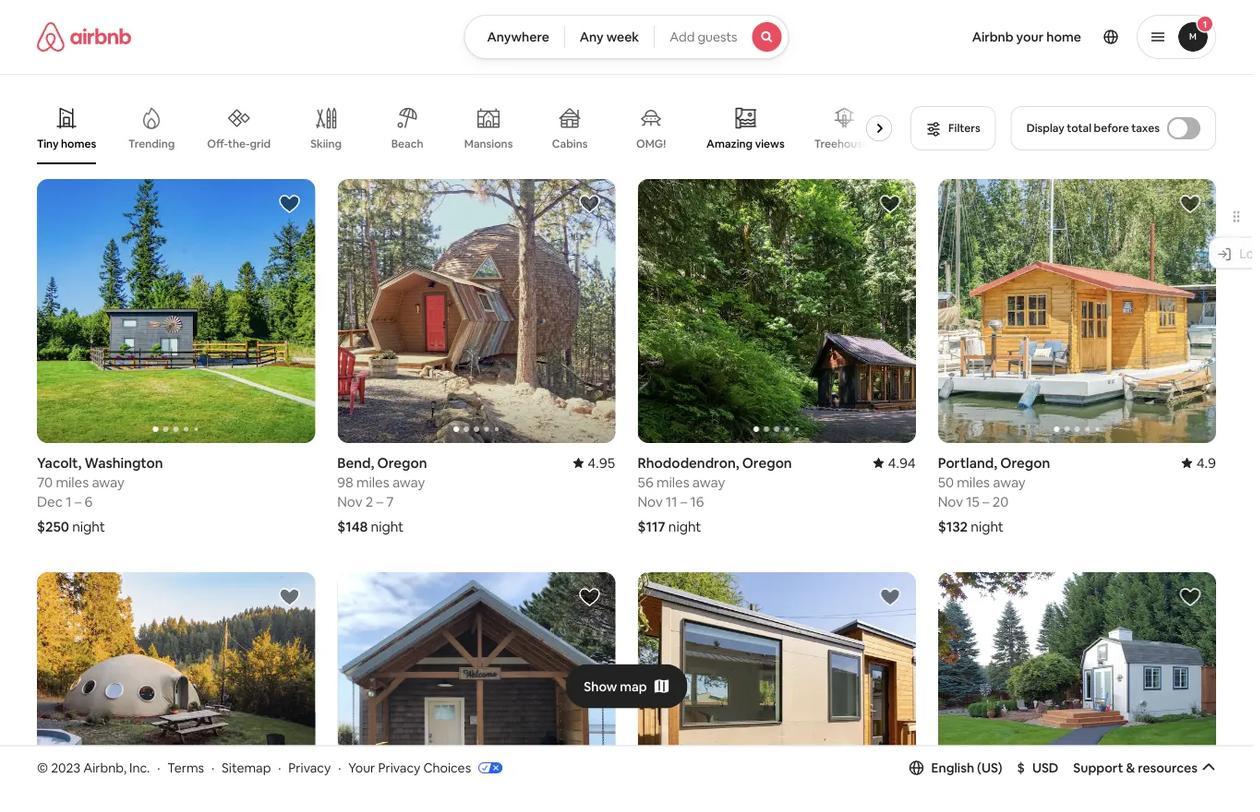 Task type: locate. For each thing, give the bounding box(es) containing it.
any
[[580, 29, 604, 45]]

miles
[[56, 474, 89, 492], [356, 474, 389, 492], [657, 474, 690, 492], [957, 474, 990, 492]]

add to wishlist: portland, oregon image
[[879, 587, 901, 609]]

3 oregon from the left
[[1000, 454, 1050, 472]]

nov
[[337, 493, 363, 511], [638, 493, 663, 511], [938, 493, 963, 511]]

oregon
[[377, 454, 427, 472], [742, 454, 792, 472], [1000, 454, 1050, 472]]

taxes
[[1132, 121, 1160, 135]]

english (us) button
[[909, 760, 1003, 777]]

privacy right your
[[378, 760, 421, 776]]

oregon up 7
[[377, 454, 427, 472]]

oregon inside bend, oregon 98 miles away nov 2 – 7 $148 night
[[377, 454, 427, 472]]

nov inside bend, oregon 98 miles away nov 2 – 7 $148 night
[[337, 493, 363, 511]]

privacy
[[289, 760, 331, 776], [378, 760, 421, 776]]

$148
[[337, 518, 368, 536]]

choices
[[423, 760, 471, 776]]

2 – from the left
[[376, 493, 383, 511]]

2 nov from the left
[[638, 493, 663, 511]]

night down the 20
[[971, 518, 1004, 536]]

privacy left your
[[289, 760, 331, 776]]

4 away from the left
[[993, 474, 1026, 492]]

1 oregon from the left
[[377, 454, 427, 472]]

20
[[993, 493, 1009, 511]]

1 miles from the left
[[56, 474, 89, 492]]

miles inside 'yacolt, washington 70 miles away dec 1 – 6 $250 night'
[[56, 474, 89, 492]]

– inside portland, oregon 50 miles away nov 15 – 20 $132 night
[[983, 493, 990, 511]]

3 · from the left
[[278, 760, 281, 776]]

nov inside rhododendron, oregon 56 miles away nov 11 – 16 $117 night
[[638, 493, 663, 511]]

3 night from the left
[[669, 518, 701, 536]]

amazing views
[[707, 136, 785, 151]]

away up 16
[[693, 474, 725, 492]]

4.9
[[1197, 454, 1216, 472]]

4 · from the left
[[338, 760, 341, 776]]

away down washington
[[92, 474, 124, 492]]

4.95
[[588, 454, 616, 472]]

1 inside 'dropdown button'
[[1203, 18, 1207, 30]]

add to wishlist: eugene, oregon image
[[278, 587, 300, 609]]

night down 16
[[669, 518, 701, 536]]

4 miles from the left
[[957, 474, 990, 492]]

6
[[85, 493, 93, 511]]

0 horizontal spatial oregon
[[377, 454, 427, 472]]

english (us)
[[932, 760, 1003, 777]]

1 horizontal spatial oregon
[[742, 454, 792, 472]]

$117
[[638, 518, 666, 536]]

1 horizontal spatial privacy
[[378, 760, 421, 776]]

miles up 15
[[957, 474, 990, 492]]

oregon right rhododendron, at the bottom of page
[[742, 454, 792, 472]]

1 – from the left
[[75, 493, 82, 511]]

–
[[75, 493, 82, 511], [376, 493, 383, 511], [681, 493, 687, 511], [983, 493, 990, 511]]

cabins
[[552, 137, 588, 151]]

add
[[670, 29, 695, 45]]

2 miles from the left
[[356, 474, 389, 492]]

·
[[157, 760, 160, 776], [211, 760, 214, 776], [278, 760, 281, 776], [338, 760, 341, 776]]

oregon inside rhododendron, oregon 56 miles away nov 11 – 16 $117 night
[[742, 454, 792, 472]]

away for 20
[[993, 474, 1026, 492]]

map
[[620, 678, 647, 695]]

add to wishlist: yacolt, washington image
[[278, 193, 300, 215]]

night inside portland, oregon 50 miles away nov 15 – 20 $132 night
[[971, 518, 1004, 536]]

night down 6
[[72, 518, 105, 536]]

miles up 11
[[657, 474, 690, 492]]

– inside 'yacolt, washington 70 miles away dec 1 – 6 $250 night'
[[75, 493, 82, 511]]

yacolt,
[[37, 454, 82, 472]]

night inside bend, oregon 98 miles away nov 2 – 7 $148 night
[[371, 518, 404, 536]]

2 horizontal spatial oregon
[[1000, 454, 1050, 472]]

night inside rhododendron, oregon 56 miles away nov 11 – 16 $117 night
[[669, 518, 701, 536]]

add to wishlist: portland, oregon image
[[1179, 193, 1202, 215]]

miles inside rhododendron, oregon 56 miles away nov 11 – 16 $117 night
[[657, 474, 690, 492]]

skiing
[[310, 137, 342, 151]]

nov inside portland, oregon 50 miles away nov 15 – 20 $132 night
[[938, 493, 963, 511]]

add to wishlist: vancouver, washington image
[[1179, 587, 1202, 609]]

away up the 20
[[993, 474, 1026, 492]]

away inside rhododendron, oregon 56 miles away nov 11 – 16 $117 night
[[693, 474, 725, 492]]

4 night from the left
[[971, 518, 1004, 536]]

mansions
[[464, 137, 513, 151]]

– inside bend, oregon 98 miles away nov 2 – 7 $148 night
[[376, 493, 383, 511]]

night for 20
[[971, 518, 1004, 536]]

oregon for bend, oregon
[[377, 454, 427, 472]]

none search field containing anywhere
[[464, 15, 789, 59]]

amazing
[[707, 136, 753, 151]]

2
[[366, 493, 373, 511]]

· left your
[[338, 760, 341, 776]]

portland, oregon 50 miles away nov 15 – 20 $132 night
[[938, 454, 1050, 536]]

your
[[348, 760, 375, 776]]

airbnb your home link
[[961, 18, 1093, 56]]

· right inc.
[[157, 760, 160, 776]]

· left privacy "link"
[[278, 760, 281, 776]]

nov for 56
[[638, 493, 663, 511]]

night for 6
[[72, 518, 105, 536]]

3 miles from the left
[[657, 474, 690, 492]]

– right 15
[[983, 493, 990, 511]]

add to wishlist: bend, oregon image
[[579, 193, 601, 215]]

0 horizontal spatial privacy
[[289, 760, 331, 776]]

1 horizontal spatial 1
[[1203, 18, 1207, 30]]

1 horizontal spatial nov
[[638, 493, 663, 511]]

4.9 out of 5 average rating image
[[1182, 454, 1216, 472]]

bend, oregon 98 miles away nov 2 – 7 $148 night
[[337, 454, 427, 536]]

oregon up the 20
[[1000, 454, 1050, 472]]

privacy inside your privacy choices link
[[378, 760, 421, 776]]

2 night from the left
[[371, 518, 404, 536]]

support
[[1074, 760, 1124, 777]]

nov left "2" at the bottom of page
[[337, 493, 363, 511]]

2 privacy from the left
[[378, 760, 421, 776]]

0 horizontal spatial 1
[[66, 493, 72, 511]]

2 oregon from the left
[[742, 454, 792, 472]]

airbnb,
[[83, 760, 126, 776]]

miles inside bend, oregon 98 miles away nov 2 – 7 $148 night
[[356, 474, 389, 492]]

3 nov from the left
[[938, 493, 963, 511]]

miles for 11
[[657, 474, 690, 492]]

miles for 15
[[957, 474, 990, 492]]

washington
[[85, 454, 163, 472]]

0 vertical spatial 1
[[1203, 18, 1207, 30]]

away inside 'yacolt, washington 70 miles away dec 1 – 6 $250 night'
[[92, 474, 124, 492]]

anywhere
[[487, 29, 549, 45]]

miles down yacolt,
[[56, 474, 89, 492]]

4 – from the left
[[983, 493, 990, 511]]

– inside rhododendron, oregon 56 miles away nov 11 – 16 $117 night
[[681, 493, 687, 511]]

display total before taxes button
[[1011, 106, 1216, 151]]

1
[[1203, 18, 1207, 30], [66, 493, 72, 511]]

2 away from the left
[[392, 474, 425, 492]]

3 – from the left
[[681, 493, 687, 511]]

airbnb your home
[[972, 29, 1082, 45]]

– left 6
[[75, 493, 82, 511]]

1 privacy from the left
[[289, 760, 331, 776]]

– for 6
[[75, 493, 82, 511]]

week
[[607, 29, 639, 45]]

2 horizontal spatial nov
[[938, 493, 963, 511]]

night down 7
[[371, 518, 404, 536]]

rhododendron, oregon 56 miles away nov 11 – 16 $117 night
[[638, 454, 792, 536]]

resources
[[1138, 760, 1198, 777]]

– left 7
[[376, 493, 383, 511]]

miles inside portland, oregon 50 miles away nov 15 – 20 $132 night
[[957, 474, 990, 492]]

away inside bend, oregon 98 miles away nov 2 – 7 $148 night
[[392, 474, 425, 492]]

$ usd
[[1017, 760, 1059, 777]]

away
[[92, 474, 124, 492], [392, 474, 425, 492], [693, 474, 725, 492], [993, 474, 1026, 492]]

3 away from the left
[[693, 474, 725, 492]]

away for 16
[[693, 474, 725, 492]]

· right terms link on the left of page
[[211, 760, 214, 776]]

night
[[72, 518, 105, 536], [371, 518, 404, 536], [669, 518, 701, 536], [971, 518, 1004, 536]]

nov for 50
[[938, 493, 963, 511]]

1 night from the left
[[72, 518, 105, 536]]

tiny homes
[[37, 137, 96, 151]]

before
[[1094, 121, 1129, 135]]

16
[[690, 493, 704, 511]]

group
[[37, 92, 900, 164], [37, 179, 315, 444], [337, 179, 616, 444], [638, 179, 916, 444], [938, 179, 1216, 444], [37, 573, 315, 791], [337, 573, 616, 791], [638, 573, 916, 791], [938, 573, 1216, 791]]

display total before taxes
[[1027, 121, 1160, 135]]

away inside portland, oregon 50 miles away nov 15 – 20 $132 night
[[993, 474, 1026, 492]]

&
[[1126, 760, 1135, 777]]

any week button
[[564, 15, 655, 59]]

4.95 out of 5 average rating image
[[573, 454, 616, 472]]

inc.
[[129, 760, 150, 776]]

0 horizontal spatial nov
[[337, 493, 363, 511]]

nov down '56'
[[638, 493, 663, 511]]

night inside 'yacolt, washington 70 miles away dec 1 – 6 $250 night'
[[72, 518, 105, 536]]

– for 16
[[681, 493, 687, 511]]

– for 7
[[376, 493, 383, 511]]

– for 20
[[983, 493, 990, 511]]

50
[[938, 474, 954, 492]]

your
[[1017, 29, 1044, 45]]

1 nov from the left
[[337, 493, 363, 511]]

1 away from the left
[[92, 474, 124, 492]]

homes
[[61, 137, 96, 151]]

trending
[[128, 137, 175, 151]]

away up 7
[[392, 474, 425, 492]]

nov down 50
[[938, 493, 963, 511]]

None search field
[[464, 15, 789, 59]]

1 vertical spatial 1
[[66, 493, 72, 511]]

oregon inside portland, oregon 50 miles away nov 15 – 20 $132 night
[[1000, 454, 1050, 472]]

– right 11
[[681, 493, 687, 511]]

miles up "2" at the bottom of page
[[356, 474, 389, 492]]



Task type: describe. For each thing, give the bounding box(es) containing it.
dec
[[37, 493, 63, 511]]

$250
[[37, 518, 69, 536]]

©
[[37, 760, 48, 776]]

1 · from the left
[[157, 760, 160, 776]]

oregon for rhododendron, oregon
[[742, 454, 792, 472]]

7
[[386, 493, 394, 511]]

4.94 out of 5 average rating image
[[873, 454, 916, 472]]

rhododendron,
[[638, 454, 739, 472]]

off-
[[207, 136, 228, 151]]

group containing off-the-grid
[[37, 92, 900, 164]]

english
[[932, 760, 975, 777]]

night for 7
[[371, 518, 404, 536]]

15
[[966, 493, 980, 511]]

add to wishlist: chinook, washington image
[[579, 587, 601, 609]]

night for 16
[[669, 518, 701, 536]]

2023
[[51, 760, 81, 776]]

terms
[[167, 760, 204, 776]]

miles for 1
[[56, 474, 89, 492]]

views
[[755, 136, 785, 151]]

your privacy choices
[[348, 760, 471, 776]]

1 inside 'yacolt, washington 70 miles away dec 1 – 6 $250 night'
[[66, 493, 72, 511]]

privacy link
[[289, 760, 331, 776]]

add guests
[[670, 29, 738, 45]]

the-
[[228, 136, 250, 151]]

filters button
[[911, 106, 996, 151]]

usd
[[1033, 760, 1059, 777]]

bend,
[[337, 454, 374, 472]]

away for 7
[[392, 474, 425, 492]]

(us)
[[977, 760, 1003, 777]]

treehouses
[[814, 137, 875, 151]]

56
[[638, 474, 654, 492]]

show map
[[584, 678, 647, 695]]

miles for 2
[[356, 474, 389, 492]]

4.94
[[888, 454, 916, 472]]

$
[[1017, 760, 1025, 777]]

add to wishlist: rhododendron, oregon image
[[879, 193, 901, 215]]

show map button
[[565, 665, 688, 709]]

show
[[584, 678, 617, 695]]

any week
[[580, 29, 639, 45]]

sitemap link
[[222, 760, 271, 776]]

70
[[37, 474, 53, 492]]

filters
[[949, 121, 981, 135]]

grid
[[250, 136, 271, 151]]

add guests button
[[654, 15, 789, 59]]

1 button
[[1137, 15, 1216, 59]]

support & resources button
[[1074, 760, 1216, 777]]

11
[[666, 493, 677, 511]]

oregon for portland, oregon
[[1000, 454, 1050, 472]]

portland,
[[938, 454, 998, 472]]

nov for 98
[[337, 493, 363, 511]]

display
[[1027, 121, 1065, 135]]

$132
[[938, 518, 968, 536]]

terms link
[[167, 760, 204, 776]]

off-the-grid
[[207, 136, 271, 151]]

support & resources
[[1074, 760, 1198, 777]]

2 · from the left
[[211, 760, 214, 776]]

sitemap
[[222, 760, 271, 776]]

guests
[[698, 29, 738, 45]]

home
[[1047, 29, 1082, 45]]

terms · sitemap · privacy ·
[[167, 760, 341, 776]]

airbnb
[[972, 29, 1014, 45]]

profile element
[[811, 0, 1216, 74]]

total
[[1067, 121, 1092, 135]]

© 2023 airbnb, inc. ·
[[37, 760, 160, 776]]

beach
[[391, 137, 423, 151]]

anywhere button
[[464, 15, 565, 59]]

omg!
[[636, 137, 666, 151]]

away for 6
[[92, 474, 124, 492]]

98
[[337, 474, 353, 492]]

tiny
[[37, 137, 59, 151]]

your privacy choices link
[[348, 760, 503, 778]]

yacolt, washington 70 miles away dec 1 – 6 $250 night
[[37, 454, 163, 536]]



Task type: vqa. For each thing, say whether or not it's contained in the screenshot.


